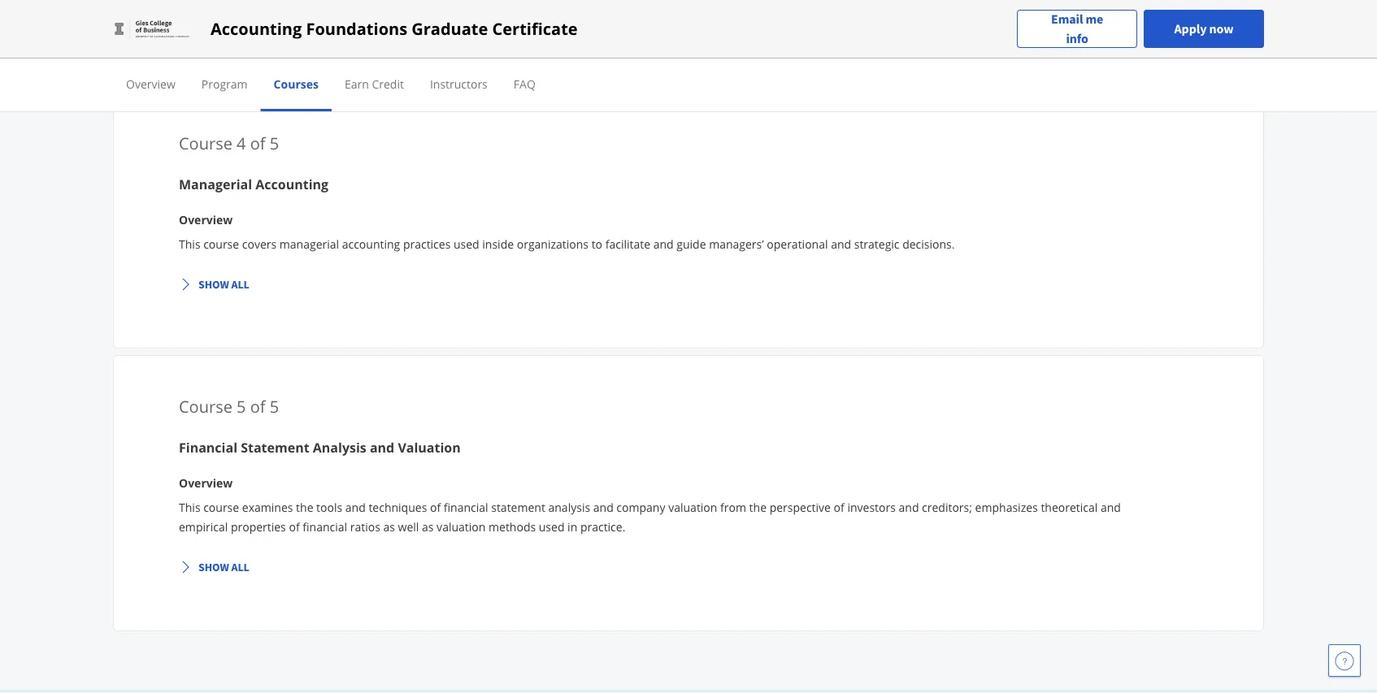 Task type: locate. For each thing, give the bounding box(es) containing it.
accounting up managerial
[[255, 176, 328, 193]]

financial down tools
[[303, 519, 347, 534]]

5 up the financial
[[237, 395, 246, 417]]

0 vertical spatial used
[[454, 236, 479, 252]]

accounting
[[211, 17, 302, 40], [255, 176, 328, 193]]

0 vertical spatial course
[[203, 236, 239, 252]]

used
[[454, 236, 479, 252], [539, 519, 565, 534]]

now
[[1209, 21, 1234, 37]]

examines
[[242, 500, 293, 515]]

the
[[296, 500, 313, 515], [749, 500, 767, 515]]

of
[[250, 132, 265, 154], [250, 395, 265, 417], [430, 500, 441, 515], [834, 500, 844, 515], [289, 519, 300, 534]]

1 vertical spatial show all
[[198, 560, 249, 575]]

valuation
[[398, 439, 461, 456]]

credit
[[372, 76, 404, 91]]

1 all from the top
[[231, 277, 249, 292]]

5 up statement
[[270, 395, 279, 417]]

used left "inside" in the top of the page
[[454, 236, 479, 252]]

financial left statement
[[444, 500, 488, 515]]

faq
[[514, 76, 536, 91]]

2 this from the top
[[179, 500, 200, 515]]

1 horizontal spatial used
[[539, 519, 565, 534]]

1 course from the top
[[179, 132, 232, 154]]

1 the from the left
[[296, 500, 313, 515]]

course for course 4 of 5
[[179, 132, 232, 154]]

university of illinois gies college of business image
[[113, 16, 191, 42]]

valuation
[[668, 500, 717, 515], [437, 519, 486, 534]]

and up ratios
[[345, 500, 366, 515]]

certificate
[[492, 17, 578, 40]]

2 all from the top
[[231, 560, 249, 575]]

0 vertical spatial course
[[179, 132, 232, 154]]

course for course 5 of 5
[[179, 395, 232, 417]]

show all down covers
[[198, 277, 249, 292]]

0 vertical spatial this
[[179, 236, 200, 252]]

0 horizontal spatial used
[[454, 236, 479, 252]]

foundations
[[306, 17, 407, 40]]

course inside this course examines the tools and techniques of financial statement analysis and company valuation from the perspective of investors and creditors; emphasizes theoretical and empirical properties of financial ratios as well as valuation methods used in practice.
[[203, 500, 239, 515]]

show
[[198, 277, 229, 292], [198, 560, 229, 575]]

course 4 of 5
[[179, 132, 279, 154]]

1 show all button from the top
[[172, 270, 256, 299]]

accounting up program at left top
[[211, 17, 302, 40]]

course left 4
[[179, 132, 232, 154]]

this
[[179, 236, 200, 252], [179, 500, 200, 515]]

the right from in the right bottom of the page
[[749, 500, 767, 515]]

the left tools
[[296, 500, 313, 515]]

apply
[[1174, 21, 1207, 37]]

this course examines the tools and techniques of financial statement analysis and company valuation from the perspective of investors and creditors; emphasizes theoretical and empirical properties of financial ratios as well as valuation methods used in practice.
[[179, 500, 1121, 534]]

course up empirical
[[203, 500, 239, 515]]

well
[[398, 519, 419, 534]]

0 vertical spatial overview
[[126, 76, 175, 91]]

course
[[203, 236, 239, 252], [203, 500, 239, 515]]

all down covers
[[231, 277, 249, 292]]

5 right 4
[[270, 132, 279, 154]]

and right analysis
[[370, 439, 394, 456]]

1 vertical spatial show
[[198, 560, 229, 575]]

tools
[[316, 500, 342, 515]]

valuation left methods
[[437, 519, 486, 534]]

this down the managerial
[[179, 236, 200, 252]]

perspective
[[770, 500, 831, 515]]

show all for 4
[[198, 277, 249, 292]]

2 show from the top
[[198, 560, 229, 575]]

financial
[[179, 439, 237, 456]]

0 vertical spatial accounting
[[211, 17, 302, 40]]

help center image
[[1335, 651, 1354, 671]]

valuation left from in the right bottom of the page
[[668, 500, 717, 515]]

methods
[[489, 519, 536, 534]]

course up the financial
[[179, 395, 232, 417]]

this course covers managerial accounting practices used inside organizations to facilitate and guide managers' operational and strategic decisions.
[[179, 236, 955, 252]]

operational
[[767, 236, 828, 252]]

show all button for 5
[[172, 553, 256, 582]]

all for 4
[[231, 277, 249, 292]]

0 vertical spatial all
[[231, 277, 249, 292]]

5 for 4
[[270, 132, 279, 154]]

and right theoretical
[[1101, 500, 1121, 515]]

managerial
[[279, 236, 339, 252]]

financial
[[444, 500, 488, 515], [303, 519, 347, 534]]

0 vertical spatial financial
[[444, 500, 488, 515]]

overview
[[126, 76, 175, 91], [179, 212, 233, 227], [179, 475, 233, 491]]

5
[[270, 132, 279, 154], [237, 395, 246, 417], [270, 395, 279, 417]]

1 show all from the top
[[198, 277, 249, 292]]

emphasizes
[[975, 500, 1038, 515]]

and up practice.
[[593, 500, 614, 515]]

2 course from the top
[[203, 500, 239, 515]]

ratios
[[350, 519, 380, 534]]

1 course from the top
[[203, 236, 239, 252]]

overview for course 4 of 5
[[179, 212, 233, 227]]

2 vertical spatial overview
[[179, 475, 233, 491]]

certificate menu element
[[113, 59, 1264, 111]]

1 vertical spatial show all button
[[172, 553, 256, 582]]

facilitate
[[605, 236, 650, 252]]

managerial
[[179, 176, 252, 193]]

1 horizontal spatial financial
[[444, 500, 488, 515]]

1 vertical spatial this
[[179, 500, 200, 515]]

0 vertical spatial show
[[198, 277, 229, 292]]

2 show all from the top
[[198, 560, 249, 575]]

apply now
[[1174, 21, 1234, 37]]

from
[[720, 500, 746, 515]]

0 vertical spatial show all button
[[172, 270, 256, 299]]

2 course from the top
[[179, 395, 232, 417]]

0 horizontal spatial as
[[383, 519, 395, 534]]

instructors link
[[430, 76, 488, 91]]

1 show from the top
[[198, 277, 229, 292]]

as
[[383, 519, 395, 534], [422, 519, 434, 534]]

1 vertical spatial valuation
[[437, 519, 486, 534]]

and
[[653, 236, 674, 252], [831, 236, 851, 252], [370, 439, 394, 456], [345, 500, 366, 515], [593, 500, 614, 515], [899, 500, 919, 515], [1101, 500, 1121, 515]]

show all button down empirical
[[172, 553, 256, 582]]

0 vertical spatial show all
[[198, 277, 249, 292]]

5 for 5
[[270, 395, 279, 417]]

overview down university of illinois gies college of business image at top left
[[126, 76, 175, 91]]

used inside this course examines the tools and techniques of financial statement analysis and company valuation from the perspective of investors and creditors; emphasizes theoretical and empirical properties of financial ratios as well as valuation methods used in practice.
[[539, 519, 565, 534]]

and left strategic
[[831, 236, 851, 252]]

1 horizontal spatial valuation
[[668, 500, 717, 515]]

empirical
[[179, 519, 228, 534]]

course left covers
[[203, 236, 239, 252]]

this inside this course examines the tools and techniques of financial statement analysis and company valuation from the perspective of investors and creditors; emphasizes theoretical and empirical properties of financial ratios as well as valuation methods used in practice.
[[179, 500, 200, 515]]

creditors;
[[922, 500, 972, 515]]

0 horizontal spatial the
[[296, 500, 313, 515]]

earn
[[345, 76, 369, 91]]

1 vertical spatial used
[[539, 519, 565, 534]]

as left well
[[383, 519, 395, 534]]

0 horizontal spatial financial
[[303, 519, 347, 534]]

1 vertical spatial all
[[231, 560, 249, 575]]

company
[[616, 500, 665, 515]]

1 vertical spatial course
[[203, 500, 239, 515]]

show for 4
[[198, 277, 229, 292]]

show all
[[198, 277, 249, 292], [198, 560, 249, 575]]

used left in
[[539, 519, 565, 534]]

course
[[179, 132, 232, 154], [179, 395, 232, 417]]

1 this from the top
[[179, 236, 200, 252]]

show all button
[[172, 270, 256, 299], [172, 553, 256, 582]]

overview down the managerial
[[179, 212, 233, 227]]

1 vertical spatial overview
[[179, 212, 233, 227]]

accounting
[[342, 236, 400, 252]]

statement
[[491, 500, 545, 515]]

financial statement analysis and valuation
[[179, 439, 461, 456]]

program
[[201, 76, 248, 91]]

1 vertical spatial course
[[179, 395, 232, 417]]

show all down empirical
[[198, 560, 249, 575]]

this for course 4 of 5
[[179, 236, 200, 252]]

this up empirical
[[179, 500, 200, 515]]

1 vertical spatial accounting
[[255, 176, 328, 193]]

as right well
[[422, 519, 434, 534]]

overview inside 'certificate menu' element
[[126, 76, 175, 91]]

1 horizontal spatial the
[[749, 500, 767, 515]]

overview down the financial
[[179, 475, 233, 491]]

to
[[592, 236, 602, 252]]

show all button down covers
[[172, 270, 256, 299]]

instructors
[[430, 76, 488, 91]]

graduate
[[412, 17, 488, 40]]

1 horizontal spatial as
[[422, 519, 434, 534]]

all down properties
[[231, 560, 249, 575]]

2 show all button from the top
[[172, 553, 256, 582]]

of up statement
[[250, 395, 265, 417]]

all
[[231, 277, 249, 292], [231, 560, 249, 575]]



Task type: vqa. For each thing, say whether or not it's contained in the screenshot.
bottom data
no



Task type: describe. For each thing, give the bounding box(es) containing it.
decisions.
[[902, 236, 955, 252]]

analysis
[[548, 500, 590, 515]]

overview for course 5 of 5
[[179, 475, 233, 491]]

earn credit link
[[345, 76, 404, 91]]

earn credit
[[345, 76, 404, 91]]

practices
[[403, 236, 451, 252]]

properties
[[231, 519, 286, 534]]

course 5 of 5
[[179, 395, 279, 417]]

2 the from the left
[[749, 500, 767, 515]]

info
[[1066, 30, 1088, 47]]

investors
[[847, 500, 896, 515]]

1 as from the left
[[383, 519, 395, 534]]

accounting foundations graduate certificate
[[211, 17, 578, 40]]

of down examines
[[289, 519, 300, 534]]

strategic
[[854, 236, 900, 252]]

email
[[1051, 11, 1083, 27]]

email me info
[[1051, 11, 1103, 47]]

show all for 5
[[198, 560, 249, 575]]

and right investors
[[899, 500, 919, 515]]

this for course 5 of 5
[[179, 500, 200, 515]]

courses link
[[274, 76, 319, 91]]

inside
[[482, 236, 514, 252]]

show all button for 4
[[172, 270, 256, 299]]

guide
[[677, 236, 706, 252]]

managers'
[[709, 236, 764, 252]]

faq link
[[514, 76, 536, 91]]

analysis
[[313, 439, 366, 456]]

course for 4
[[203, 236, 239, 252]]

show for 5
[[198, 560, 229, 575]]

of right 4
[[250, 132, 265, 154]]

and left guide
[[653, 236, 674, 252]]

2 as from the left
[[422, 519, 434, 534]]

techniques
[[369, 500, 427, 515]]

1 vertical spatial financial
[[303, 519, 347, 534]]

course for 5
[[203, 500, 239, 515]]

covers
[[242, 236, 277, 252]]

theoretical
[[1041, 500, 1098, 515]]

4
[[237, 132, 246, 154]]

practice.
[[580, 519, 625, 534]]

of right techniques in the left bottom of the page
[[430, 500, 441, 515]]

program link
[[201, 76, 248, 91]]

0 horizontal spatial valuation
[[437, 519, 486, 534]]

organizations
[[517, 236, 589, 252]]

me
[[1086, 11, 1103, 27]]

email me info button
[[1017, 9, 1137, 48]]

managerial accounting
[[179, 176, 328, 193]]

all for 5
[[231, 560, 249, 575]]

apply now button
[[1144, 10, 1264, 48]]

0 vertical spatial valuation
[[668, 500, 717, 515]]

statement
[[241, 439, 309, 456]]

in
[[568, 519, 577, 534]]

of left investors
[[834, 500, 844, 515]]

courses
[[274, 76, 319, 91]]

overview link
[[126, 76, 175, 91]]



